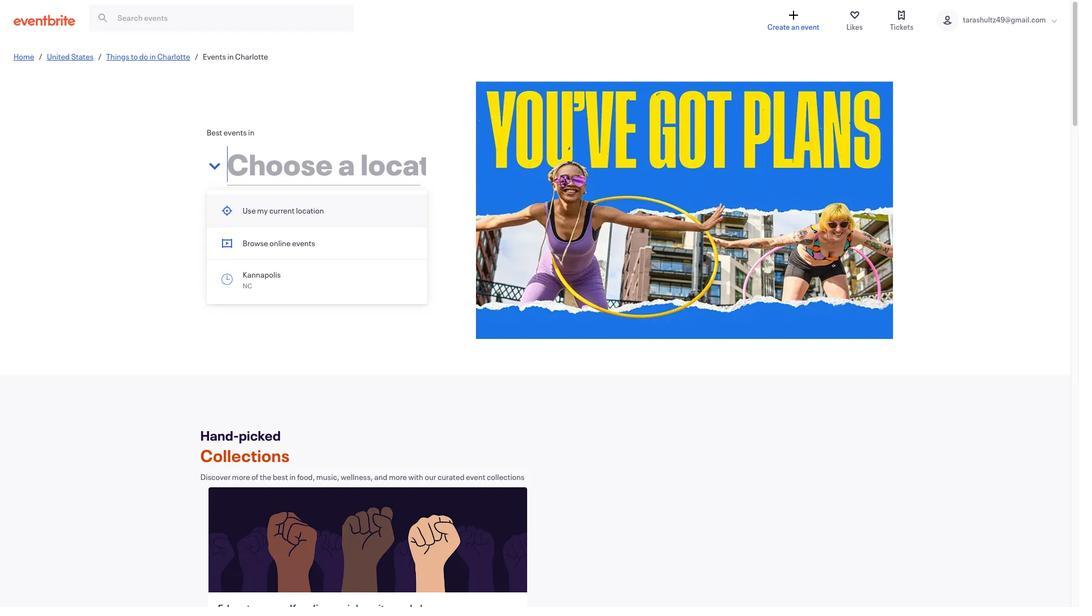 Task type: describe. For each thing, give the bounding box(es) containing it.
charlotte image
[[476, 82, 893, 339]]

use my current location menu item
[[207, 195, 427, 227]]

in up from
[[369, 199, 375, 210]]

eventbrite image
[[13, 15, 75, 26]]

pairing
[[304, 222, 328, 232]]

tickets
[[890, 22, 914, 32]]

plaza
[[300, 233, 318, 244]]

hike
[[405, 244, 420, 255]]

the inside if you like basketball, beer and barbecue you're in it to win it in charlotte. first off, know your lexington-style from your eastern-style, extra cred for pairing correctly with a local craft beer. head over to eclectic plaza midwood to drink. get outside (in november) and bike or jog the whitewater center and hike nearby crowder's mountain. don't miss the current events below.
[[343, 256, 355, 266]]

don't
[[306, 256, 325, 266]]

miss
[[326, 256, 342, 266]]

in right events
[[228, 51, 234, 62]]

current inside use my current location button
[[269, 205, 295, 216]]

you're
[[346, 199, 368, 210]]

0 horizontal spatial events
[[224, 127, 247, 138]]

Choose a location text field
[[227, 140, 426, 189]]

in inside hand-picked collections discover more of the best in food, music, wellness, and more with our curated event collections
[[290, 472, 296, 482]]

nc
[[243, 281, 252, 290]]

use
[[243, 205, 256, 216]]

united states link
[[47, 51, 94, 62]]

things to do in charlotte link
[[106, 51, 190, 62]]

home / united states / things to do in charlotte / events in charlotte
[[13, 51, 268, 62]]

create an event
[[768, 22, 820, 32]]

extra
[[256, 222, 274, 232]]

jog
[[297, 244, 308, 255]]

craft
[[402, 222, 418, 232]]

in right 'do'
[[150, 51, 156, 62]]

events
[[203, 51, 226, 62]]

head
[[226, 233, 244, 244]]

eastern-
[[207, 222, 236, 232]]

current inside if you like basketball, beer and barbecue you're in it to win it in charlotte. first off, know your lexington-style from your eastern-style, extra cred for pairing correctly with a local craft beer. head over to eclectic plaza midwood to drink. get outside (in november) and bike or jog the whitewater center and hike nearby crowder's mountain. don't miss the current events below.
[[356, 256, 382, 266]]

win
[[391, 199, 404, 210]]

1 your from the left
[[292, 211, 308, 221]]

to left 'do'
[[131, 51, 138, 62]]

charlotte.
[[207, 211, 242, 221]]

create an event link
[[757, 0, 831, 40]]

2 your from the left
[[382, 211, 397, 221]]

create
[[768, 22, 790, 32]]

an
[[792, 22, 800, 32]]

curated
[[438, 472, 465, 482]]

wellness,
[[341, 472, 373, 482]]

my
[[257, 205, 268, 216]]

correctly
[[329, 222, 360, 232]]

browse online events
[[243, 238, 315, 248]]

to left drink.
[[353, 233, 360, 244]]

best
[[207, 127, 222, 138]]

our
[[425, 472, 436, 482]]

picked
[[239, 427, 281, 445]]

if you like basketball, beer and barbecue you're in it to win it in charlotte. first off, know your lexington-style from your eastern-style, extra cred for pairing correctly with a local craft beer. head over to eclectic plaza midwood to drink. get outside (in november) and bike or jog the whitewater center and hike nearby crowder's mountain. don't miss the current events below.
[[207, 199, 423, 277]]

like
[[227, 199, 239, 210]]

for
[[293, 222, 302, 232]]

tickets link
[[879, 0, 925, 40]]

best
[[273, 472, 288, 482]]

collections
[[487, 472, 525, 482]]

3 / from the left
[[195, 51, 198, 62]]

menu containing use my current location
[[207, 195, 427, 300]]

eclectic
[[271, 233, 298, 244]]

drink.
[[362, 233, 381, 244]]

and down get
[[391, 244, 404, 255]]

online
[[270, 238, 291, 248]]

hand-
[[200, 427, 239, 445]]

tarashultz49@gmail.com link
[[925, 0, 1071, 40]]

midwood
[[320, 233, 352, 244]]

first
[[243, 211, 258, 221]]

whitewater
[[324, 244, 364, 255]]

get
[[383, 233, 395, 244]]

2 charlotte from the left
[[235, 51, 268, 62]]

(in
[[207, 244, 216, 255]]

2 more from the left
[[389, 472, 407, 482]]

from
[[364, 211, 381, 221]]

or
[[289, 244, 296, 255]]

nearby
[[207, 256, 231, 266]]

a
[[378, 222, 382, 232]]

1 / from the left
[[39, 51, 42, 62]]



Task type: vqa. For each thing, say whether or not it's contained in the screenshot.
Follow Button associated with Educera INC
no



Task type: locate. For each thing, give the bounding box(es) containing it.
/ right states
[[98, 51, 102, 62]]

outside
[[397, 233, 423, 244]]

0 vertical spatial the
[[343, 256, 355, 266]]

1 horizontal spatial your
[[382, 211, 397, 221]]

tarashultz49@gmail.com
[[964, 15, 1046, 25]]

1 charlotte from the left
[[157, 51, 190, 62]]

things
[[106, 51, 129, 62]]

1 horizontal spatial charlotte
[[235, 51, 268, 62]]

1 horizontal spatial /
[[98, 51, 102, 62]]

current
[[269, 205, 295, 216], [356, 256, 382, 266]]

the down whitewater
[[343, 256, 355, 266]]

1 more from the left
[[232, 472, 250, 482]]

to left win
[[383, 199, 390, 210]]

1 horizontal spatial current
[[356, 256, 382, 266]]

lexington-
[[309, 211, 346, 221]]

event right curated
[[466, 472, 486, 482]]

location
[[296, 205, 324, 216]]

over
[[246, 233, 261, 244]]

2 vertical spatial events
[[383, 256, 406, 266]]

kannapolis
[[243, 269, 281, 280]]

0 vertical spatial with
[[362, 222, 377, 232]]

0 horizontal spatial event
[[466, 472, 486, 482]]

menu
[[207, 195, 427, 300]]

likes
[[847, 22, 863, 32]]

center
[[365, 244, 389, 255]]

off,
[[260, 211, 271, 221]]

charlotte right events
[[235, 51, 268, 62]]

the
[[309, 244, 323, 255]]

food,
[[297, 472, 315, 482]]

your
[[292, 211, 308, 221], [382, 211, 397, 221]]

in right win
[[411, 199, 417, 210]]

if
[[207, 199, 212, 210]]

events inside if you like basketball, beer and barbecue you're in it to win it in charlotte. first off, know your lexington-style from your eastern-style, extra cred for pairing correctly with a local craft beer. head over to eclectic plaza midwood to drink. get outside (in november) and bike or jog the whitewater center and hike nearby crowder's mountain. don't miss the current events below.
[[383, 256, 406, 266]]

mountain.
[[269, 256, 304, 266]]

1 horizontal spatial events
[[292, 238, 315, 248]]

hand-picked collections discover more of the best in food, music, wellness, and more with our curated event collections
[[200, 427, 525, 482]]

the inside hand-picked collections discover more of the best in food, music, wellness, and more with our curated event collections
[[260, 472, 271, 482]]

united
[[47, 51, 70, 62]]

collections
[[200, 445, 290, 467]]

in right 'best'
[[248, 127, 255, 138]]

do
[[139, 51, 148, 62]]

bike
[[273, 244, 287, 255]]

states
[[71, 51, 94, 62]]

november)
[[218, 244, 257, 255]]

likes link
[[836, 0, 875, 40]]

with inside if you like basketball, beer and barbecue you're in it to win it in charlotte. first off, know your lexington-style from your eastern-style, extra cred for pairing correctly with a local craft beer. head over to eclectic plaza midwood to drink. get outside (in november) and bike or jog the whitewater center and hike nearby crowder's mountain. don't miss the current events below.
[[362, 222, 377, 232]]

event inside hand-picked collections discover more of the best in food, music, wellness, and more with our curated event collections
[[466, 472, 486, 482]]

beer.
[[207, 233, 224, 244]]

know
[[272, 211, 291, 221]]

current down center
[[356, 256, 382, 266]]

1 it from the left
[[377, 199, 381, 210]]

barbecue
[[311, 199, 345, 210]]

to
[[131, 51, 138, 62], [383, 199, 390, 210], [262, 233, 269, 244], [353, 233, 360, 244]]

/ left events
[[195, 51, 198, 62]]

with inside hand-picked collections discover more of the best in food, music, wellness, and more with our curated event collections
[[409, 472, 424, 482]]

0 horizontal spatial more
[[232, 472, 250, 482]]

0 horizontal spatial charlotte
[[157, 51, 190, 62]]

and inside hand-picked collections discover more of the best in food, music, wellness, and more with our curated event collections
[[374, 472, 388, 482]]

1 vertical spatial event
[[466, 472, 486, 482]]

you
[[213, 199, 226, 210]]

use my current location button
[[207, 195, 427, 227]]

0 horizontal spatial with
[[362, 222, 377, 232]]

basketball,
[[240, 199, 278, 210]]

charlotte right 'do'
[[157, 51, 190, 62]]

and right "beer"
[[297, 199, 310, 210]]

with
[[362, 222, 377, 232], [409, 472, 424, 482]]

1 horizontal spatial event
[[801, 22, 820, 32]]

home
[[13, 51, 34, 62]]

1 horizontal spatial the
[[343, 256, 355, 266]]

2 horizontal spatial /
[[195, 51, 198, 62]]

event
[[801, 22, 820, 32], [466, 472, 486, 482]]

crowder's
[[232, 256, 268, 266]]

browse
[[243, 238, 268, 248]]

collection image for educate yourself: online racial equity workshops image
[[209, 487, 527, 594]]

below.
[[207, 267, 229, 277]]

best events in
[[207, 127, 255, 138]]

more left our
[[389, 472, 407, 482]]

1 vertical spatial current
[[356, 256, 382, 266]]

/ right "home"
[[39, 51, 42, 62]]

to down extra
[[262, 233, 269, 244]]

in right best
[[290, 472, 296, 482]]

/
[[39, 51, 42, 62], [98, 51, 102, 62], [195, 51, 198, 62]]

with left the a at the left top of page
[[362, 222, 377, 232]]

the right of
[[260, 472, 271, 482]]

1 vertical spatial the
[[260, 472, 271, 482]]

0 horizontal spatial it
[[377, 199, 381, 210]]

2 horizontal spatial events
[[383, 256, 406, 266]]

it up from
[[377, 199, 381, 210]]

kannapolis nc
[[243, 269, 281, 290]]

2 it from the left
[[405, 199, 410, 210]]

local
[[384, 222, 400, 232]]

0 vertical spatial events
[[224, 127, 247, 138]]

beer
[[279, 199, 295, 210]]

0 vertical spatial current
[[269, 205, 295, 216]]

charlotte
[[157, 51, 190, 62], [235, 51, 268, 62]]

your up for
[[292, 211, 308, 221]]

events inside button
[[292, 238, 315, 248]]

more
[[232, 472, 250, 482], [389, 472, 407, 482]]

1 horizontal spatial with
[[409, 472, 424, 482]]

more left of
[[232, 472, 250, 482]]

events
[[224, 127, 247, 138], [292, 238, 315, 248], [383, 256, 406, 266]]

browse online events button
[[207, 227, 427, 259]]

music,
[[317, 472, 339, 482]]

cred
[[276, 222, 291, 232]]

2 / from the left
[[98, 51, 102, 62]]

of
[[252, 472, 259, 482]]

and right wellness,
[[374, 472, 388, 482]]

current up cred
[[269, 205, 295, 216]]

your up local
[[382, 211, 397, 221]]

style
[[346, 211, 363, 221]]

it right win
[[405, 199, 410, 210]]

use my current location
[[243, 205, 324, 216]]

discover
[[200, 472, 231, 482]]

and left bike
[[259, 244, 272, 255]]

0 horizontal spatial current
[[269, 205, 295, 216]]

with left our
[[409, 472, 424, 482]]

home link
[[13, 51, 34, 62]]

0 horizontal spatial your
[[292, 211, 308, 221]]

1 horizontal spatial it
[[405, 199, 410, 210]]

0 vertical spatial event
[[801, 22, 820, 32]]

1 horizontal spatial more
[[389, 472, 407, 482]]

0 horizontal spatial the
[[260, 472, 271, 482]]

style,
[[236, 222, 255, 232]]

event right an
[[801, 22, 820, 32]]

1 vertical spatial events
[[292, 238, 315, 248]]

1 vertical spatial with
[[409, 472, 424, 482]]

the
[[343, 256, 355, 266], [260, 472, 271, 482]]

0 horizontal spatial /
[[39, 51, 42, 62]]



